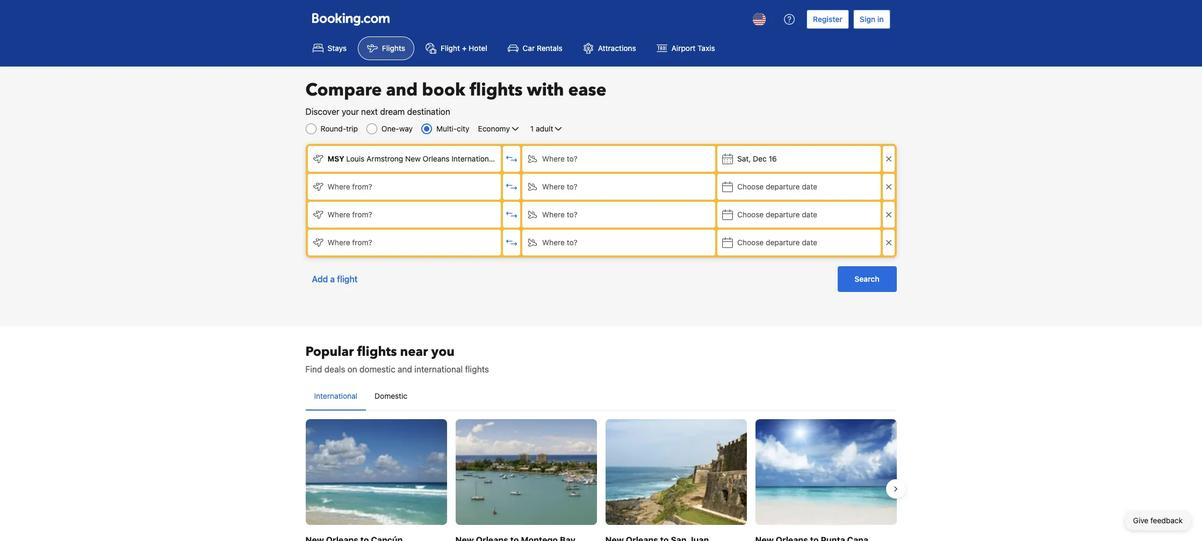 Task type: describe. For each thing, give the bounding box(es) containing it.
domestic button
[[366, 383, 416, 411]]

and inside compare and book flights with ease discover your next dream destination
[[386, 78, 418, 102]]

1 where to? from the top
[[542, 154, 578, 163]]

orleans
[[423, 154, 450, 163]]

domestic
[[375, 392, 408, 401]]

ease
[[568, 78, 607, 102]]

popular
[[306, 343, 354, 361]]

choose departure date button
[[718, 202, 881, 228]]

1 adult button
[[529, 123, 565, 135]]

dream
[[380, 107, 405, 117]]

compare and book flights with ease discover your next dream destination
[[306, 78, 607, 117]]

1 from? from the top
[[352, 182, 372, 191]]

new
[[405, 154, 421, 163]]

to? for where from? dropdown button
[[567, 210, 578, 219]]

2 where from? button from the top
[[308, 230, 501, 256]]

add a flight button
[[306, 267, 364, 292]]

stays link
[[303, 37, 356, 60]]

car
[[523, 44, 535, 53]]

msy louis armstrong new orleans international airport
[[328, 154, 521, 163]]

where from? for second where from? popup button from the bottom of the page
[[328, 182, 372, 191]]

international inside international button
[[314, 392, 357, 401]]

book
[[422, 78, 465, 102]]

car rentals link
[[499, 37, 572, 60]]

1 vertical spatial airport
[[497, 154, 521, 163]]

choose departure date for second where from? popup button
[[738, 238, 818, 247]]

way
[[399, 124, 413, 133]]

register link
[[807, 10, 849, 29]]

where to? button for sat,
[[522, 146, 715, 172]]

where from? button
[[308, 202, 501, 228]]

departure inside choose departure date popup button
[[766, 210, 800, 219]]

international
[[415, 365, 463, 375]]

16
[[769, 154, 777, 163]]

in
[[878, 15, 884, 24]]

tab list containing international
[[306, 383, 897, 412]]

near
[[400, 343, 428, 361]]

attractions
[[598, 44, 636, 53]]

airport taxis
[[672, 44, 715, 53]]

flight + hotel
[[441, 44, 487, 53]]

sign in
[[860, 15, 884, 24]]

1
[[530, 124, 534, 133]]

city
[[457, 124, 470, 133]]

multi-
[[436, 124, 457, 133]]

choose for second where from? popup button from the bottom of the page
[[738, 182, 764, 191]]

rentals
[[537, 44, 563, 53]]

give feedback
[[1133, 517, 1183, 526]]

flights
[[382, 44, 405, 53]]

new orleans to punta cana image
[[755, 420, 897, 526]]

deals
[[325, 365, 345, 375]]

flights inside compare and book flights with ease discover your next dream destination
[[470, 78, 523, 102]]

stays
[[328, 44, 347, 53]]

round-
[[321, 124, 346, 133]]

where inside dropdown button
[[328, 210, 350, 219]]

date for second where from? popup button
[[802, 238, 818, 247]]

hotel
[[469, 44, 487, 53]]

where to? button for choose
[[522, 174, 715, 200]]

feedback
[[1151, 517, 1183, 526]]

adult
[[536, 124, 553, 133]]

your
[[342, 107, 359, 117]]

choose for second where from? popup button
[[738, 238, 764, 247]]

sign in link
[[853, 10, 890, 29]]

multi-city
[[436, 124, 470, 133]]

give feedback button
[[1125, 512, 1192, 531]]

3 from? from the top
[[352, 238, 372, 247]]

sign
[[860, 15, 876, 24]]

to? for second where from? popup button from the bottom of the page
[[567, 182, 578, 191]]

destination
[[407, 107, 450, 117]]

3 departure from the top
[[766, 238, 800, 247]]

on
[[348, 365, 357, 375]]

choose departure date for second where from? popup button from the bottom of the page
[[738, 182, 818, 191]]

2 vertical spatial flights
[[465, 365, 489, 375]]

one-
[[382, 124, 399, 133]]



Task type: locate. For each thing, give the bounding box(es) containing it.
choose departure date button down the sat, dec 16 dropdown button
[[718, 174, 881, 200]]

discover
[[306, 107, 340, 117]]

flight
[[441, 44, 460, 53]]

where from? for where from? dropdown button
[[328, 210, 372, 219]]

search
[[855, 275, 880, 284]]

0 vertical spatial date
[[802, 182, 818, 191]]

date
[[802, 182, 818, 191], [802, 210, 818, 219], [802, 238, 818, 247]]

choose departure date inside popup button
[[738, 210, 818, 219]]

1 vertical spatial choose departure date button
[[718, 230, 881, 256]]

1 vertical spatial where from?
[[328, 210, 372, 219]]

dec
[[753, 154, 767, 163]]

0 vertical spatial where to? button
[[522, 202, 715, 228]]

1 vertical spatial and
[[398, 365, 412, 375]]

1 horizontal spatial airport
[[672, 44, 696, 53]]

2 where to? from the top
[[542, 182, 578, 191]]

date inside popup button
[[802, 210, 818, 219]]

0 horizontal spatial airport
[[497, 154, 521, 163]]

1 vertical spatial flights
[[357, 343, 397, 361]]

1 choose departure date from the top
[[738, 182, 818, 191]]

where to? button for choose departure date popup button
[[522, 202, 715, 228]]

airport inside airport taxis link
[[672, 44, 696, 53]]

with
[[527, 78, 564, 102]]

departure
[[766, 182, 800, 191], [766, 210, 800, 219], [766, 238, 800, 247]]

1 where from? button from the top
[[308, 174, 501, 200]]

booking.com logo image
[[312, 13, 389, 26], [312, 13, 389, 26]]

3 date from the top
[[802, 238, 818, 247]]

find
[[306, 365, 322, 375]]

4 to? from the top
[[567, 238, 578, 247]]

3 to? from the top
[[567, 210, 578, 219]]

search button
[[838, 267, 897, 292]]

louis
[[346, 154, 365, 163]]

2 vertical spatial choose departure date
[[738, 238, 818, 247]]

where to? button
[[522, 146, 715, 172], [522, 174, 715, 200]]

where
[[542, 154, 565, 163], [328, 182, 350, 191], [542, 182, 565, 191], [328, 210, 350, 219], [542, 210, 565, 219], [328, 238, 350, 247], [542, 238, 565, 247]]

where from? button down where from? dropdown button
[[308, 230, 501, 256]]

2 where to? button from the top
[[522, 174, 715, 200]]

and down the "near"
[[398, 365, 412, 375]]

add
[[312, 275, 328, 284]]

choose departure date
[[738, 182, 818, 191], [738, 210, 818, 219], [738, 238, 818, 247]]

0 vertical spatial where from?
[[328, 182, 372, 191]]

region
[[297, 416, 905, 542]]

where from? for second where from? popup button
[[328, 238, 372, 247]]

tab list
[[306, 383, 897, 412]]

2 choose departure date button from the top
[[718, 230, 881, 256]]

2 vertical spatial departure
[[766, 238, 800, 247]]

0 vertical spatial departure
[[766, 182, 800, 191]]

a
[[330, 275, 335, 284]]

and up dream
[[386, 78, 418, 102]]

1 choose departure date button from the top
[[718, 174, 881, 200]]

choose departure date button for second where from? popup button
[[718, 230, 881, 256]]

1 vertical spatial choose
[[738, 210, 764, 219]]

1 vertical spatial departure
[[766, 210, 800, 219]]

choose departure date button for second where from? popup button from the bottom of the page
[[718, 174, 881, 200]]

give
[[1133, 517, 1149, 526]]

2 from? from the top
[[352, 210, 372, 219]]

2 vertical spatial choose
[[738, 238, 764, 247]]

1 horizontal spatial international
[[452, 154, 495, 163]]

1 where to? button from the top
[[522, 146, 715, 172]]

1 vertical spatial from?
[[352, 210, 372, 219]]

flights up economy at the top left
[[470, 78, 523, 102]]

3 where to? from the top
[[542, 210, 578, 219]]

1 where to? button from the top
[[522, 202, 715, 228]]

date for second where from? popup button from the bottom of the page
[[802, 182, 818, 191]]

0 vertical spatial where from? button
[[308, 174, 501, 200]]

2 choose departure date from the top
[[738, 210, 818, 219]]

0 vertical spatial and
[[386, 78, 418, 102]]

1 choose from the top
[[738, 182, 764, 191]]

0 vertical spatial choose
[[738, 182, 764, 191]]

1 vertical spatial where to? button
[[522, 230, 715, 256]]

flight + hotel link
[[417, 37, 496, 60]]

choose for where from? dropdown button
[[738, 210, 764, 219]]

date for where from? dropdown button
[[802, 210, 818, 219]]

from? inside dropdown button
[[352, 210, 372, 219]]

1 adult
[[530, 124, 553, 133]]

3 choose departure date from the top
[[738, 238, 818, 247]]

0 vertical spatial choose departure date
[[738, 182, 818, 191]]

2 to? from the top
[[567, 182, 578, 191]]

airport
[[672, 44, 696, 53], [497, 154, 521, 163]]

choose departure date button down choose departure date popup button
[[718, 230, 881, 256]]

where to? button
[[522, 202, 715, 228], [522, 230, 715, 256]]

international button
[[306, 383, 366, 411]]

compare
[[306, 78, 382, 102]]

1 departure from the top
[[766, 182, 800, 191]]

1 vertical spatial date
[[802, 210, 818, 219]]

flights right international on the bottom left of the page
[[465, 365, 489, 375]]

2 where from? from the top
[[328, 210, 372, 219]]

flights link
[[358, 37, 414, 60]]

taxis
[[698, 44, 715, 53]]

0 vertical spatial international
[[452, 154, 495, 163]]

choose departure date for where from? dropdown button
[[738, 210, 818, 219]]

1 date from the top
[[802, 182, 818, 191]]

msy
[[328, 154, 344, 163]]

add a flight
[[312, 275, 358, 284]]

2 vertical spatial date
[[802, 238, 818, 247]]

register
[[813, 15, 843, 24]]

international down deals
[[314, 392, 357, 401]]

economy
[[478, 124, 510, 133]]

2 choose from the top
[[738, 210, 764, 219]]

2 vertical spatial where from?
[[328, 238, 372, 247]]

0 vertical spatial where to? button
[[522, 146, 715, 172]]

flights up domestic
[[357, 343, 397, 361]]

airport taxis link
[[648, 37, 724, 60]]

new orleans to montego bay image
[[456, 420, 597, 526]]

attractions link
[[574, 37, 645, 60]]

flights
[[470, 78, 523, 102], [357, 343, 397, 361], [465, 365, 489, 375]]

3 choose from the top
[[738, 238, 764, 247]]

0 horizontal spatial international
[[314, 392, 357, 401]]

where from? button
[[308, 174, 501, 200], [308, 230, 501, 256]]

where to? button for choose departure date dropdown button corresponding to second where from? popup button
[[522, 230, 715, 256]]

choose inside popup button
[[738, 210, 764, 219]]

where from? button up where from? dropdown button
[[308, 174, 501, 200]]

2 date from the top
[[802, 210, 818, 219]]

1 vertical spatial choose departure date
[[738, 210, 818, 219]]

1 where from? from the top
[[328, 182, 372, 191]]

where from? inside where from? dropdown button
[[328, 210, 372, 219]]

airport down economy at the top left
[[497, 154, 521, 163]]

+
[[462, 44, 467, 53]]

3 where from? from the top
[[328, 238, 372, 247]]

1 vertical spatial international
[[314, 392, 357, 401]]

popular flights near you find deals on domestic and international flights
[[306, 343, 489, 375]]

1 vertical spatial where to? button
[[522, 174, 715, 200]]

2 where to? button from the top
[[522, 230, 715, 256]]

to?
[[567, 154, 578, 163], [567, 182, 578, 191], [567, 210, 578, 219], [567, 238, 578, 247]]

0 vertical spatial airport
[[672, 44, 696, 53]]

you
[[431, 343, 455, 361]]

to? for second where from? popup button
[[567, 238, 578, 247]]

1 to? from the top
[[567, 154, 578, 163]]

and inside popular flights near you find deals on domestic and international flights
[[398, 365, 412, 375]]

new orleans to cancún image
[[306, 420, 447, 526]]

trip
[[346, 124, 358, 133]]

domestic
[[360, 365, 395, 375]]

from?
[[352, 182, 372, 191], [352, 210, 372, 219], [352, 238, 372, 247]]

0 vertical spatial choose departure date button
[[718, 174, 881, 200]]

international
[[452, 154, 495, 163], [314, 392, 357, 401]]

next
[[361, 107, 378, 117]]

4 where to? from the top
[[542, 238, 578, 247]]

sat,
[[738, 154, 751, 163]]

where to?
[[542, 154, 578, 163], [542, 182, 578, 191], [542, 210, 578, 219], [542, 238, 578, 247]]

sat, dec 16 button
[[718, 146, 881, 172]]

armstrong
[[367, 154, 403, 163]]

flight
[[337, 275, 358, 284]]

international down city
[[452, 154, 495, 163]]

2 vertical spatial from?
[[352, 238, 372, 247]]

sat, dec 16
[[738, 154, 777, 163]]

airport left taxis
[[672, 44, 696, 53]]

choose
[[738, 182, 764, 191], [738, 210, 764, 219], [738, 238, 764, 247]]

0 vertical spatial flights
[[470, 78, 523, 102]]

1 vertical spatial where from? button
[[308, 230, 501, 256]]

2 departure from the top
[[766, 210, 800, 219]]

choose departure date button
[[718, 174, 881, 200], [718, 230, 881, 256]]

one-way
[[382, 124, 413, 133]]

0 vertical spatial from?
[[352, 182, 372, 191]]

where from?
[[328, 182, 372, 191], [328, 210, 372, 219], [328, 238, 372, 247]]

car rentals
[[523, 44, 563, 53]]

new orleans to san juan image
[[606, 420, 747, 526]]

round-trip
[[321, 124, 358, 133]]



Task type: vqa. For each thing, say whether or not it's contained in the screenshot.
from? corresponding to second Choose departure date dropdown button from the bottom of the page
yes



